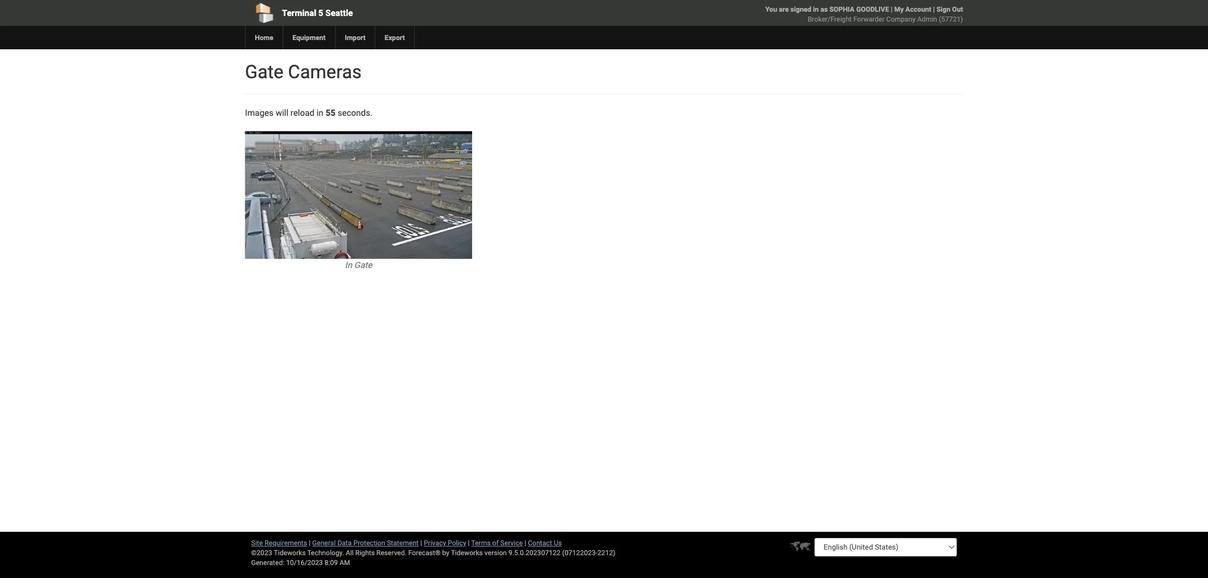 Task type: vqa. For each thing, say whether or not it's contained in the screenshot.
General Data Protection Statement link at left
yes



Task type: describe. For each thing, give the bounding box(es) containing it.
(07122023-
[[562, 549, 598, 557]]

technology.
[[307, 549, 344, 557]]

55
[[326, 108, 336, 118]]

sophia
[[830, 5, 855, 13]]

equipment link
[[283, 26, 335, 49]]

terms of service link
[[471, 539, 523, 547]]

data
[[338, 539, 352, 547]]

site
[[251, 539, 263, 547]]

cameras
[[288, 61, 362, 83]]

9.5.0.202307122
[[509, 549, 561, 557]]

my
[[895, 5, 904, 13]]

am
[[340, 559, 350, 567]]

in for signed
[[813, 5, 819, 13]]

will
[[276, 108, 288, 118]]

out
[[952, 5, 963, 13]]

company
[[887, 15, 916, 23]]

all
[[346, 549, 354, 557]]

10/16/2023
[[286, 559, 323, 567]]

terminal 5 seattle
[[282, 8, 353, 18]]

us
[[554, 539, 562, 547]]

| left general
[[309, 539, 311, 547]]

terminal
[[282, 8, 316, 18]]

requirements
[[265, 539, 307, 547]]

my account link
[[895, 5, 932, 13]]

| up tideworks
[[468, 539, 470, 547]]

forwarder
[[854, 15, 885, 23]]

terms
[[471, 539, 491, 547]]

policy
[[448, 539, 466, 547]]

privacy
[[424, 539, 446, 547]]

tideworks
[[451, 549, 483, 557]]

equipment
[[293, 34, 326, 42]]

home link
[[245, 26, 283, 49]]

terminal 5 seattle link
[[245, 0, 534, 26]]

in
[[345, 260, 352, 270]]

| up forecast® in the bottom left of the page
[[421, 539, 422, 547]]

1 horizontal spatial gate
[[354, 260, 372, 270]]

import
[[345, 34, 366, 42]]

images will reload in 55 seconds.
[[245, 108, 373, 118]]

export
[[385, 34, 405, 42]]



Task type: locate. For each thing, give the bounding box(es) containing it.
protection
[[354, 539, 385, 547]]

0 horizontal spatial gate
[[245, 61, 284, 83]]

2212)
[[598, 549, 616, 557]]

of
[[492, 539, 499, 547]]

1 vertical spatial in
[[317, 108, 324, 118]]

by
[[442, 549, 450, 557]]

you
[[766, 5, 777, 13]]

| left "sign"
[[933, 5, 935, 13]]

| left the my
[[891, 5, 893, 13]]

reload
[[291, 108, 315, 118]]

service
[[501, 539, 523, 547]]

account
[[906, 5, 932, 13]]

5
[[319, 8, 323, 18]]

in inside you are signed in as sophia goodlive | my account | sign out broker/freight forwarder company admin (57721)
[[813, 5, 819, 13]]

in left 55
[[317, 108, 324, 118]]

home
[[255, 34, 273, 42]]

sign out link
[[937, 5, 963, 13]]

site requirements link
[[251, 539, 307, 547]]

gate
[[245, 61, 284, 83], [354, 260, 372, 270]]

as
[[821, 5, 828, 13]]

gate right in
[[354, 260, 372, 270]]

export link
[[375, 26, 414, 49]]

in for reload
[[317, 108, 324, 118]]

import link
[[335, 26, 375, 49]]

signed
[[791, 5, 812, 13]]

version
[[485, 549, 507, 557]]

goodlive
[[856, 5, 889, 13]]

seconds.
[[338, 108, 373, 118]]

you are signed in as sophia goodlive | my account | sign out broker/freight forwarder company admin (57721)
[[766, 5, 963, 23]]

rights
[[355, 549, 375, 557]]

0 vertical spatial in
[[813, 5, 819, 13]]

seattle
[[326, 8, 353, 18]]

images
[[245, 108, 274, 118]]

contact
[[528, 539, 552, 547]]

contact us link
[[528, 539, 562, 547]]

in
[[813, 5, 819, 13], [317, 108, 324, 118]]

1 vertical spatial gate
[[354, 260, 372, 270]]

admin
[[918, 15, 938, 23]]

gate down home
[[245, 61, 284, 83]]

broker/freight
[[808, 15, 852, 23]]

statement
[[387, 539, 419, 547]]

in gate
[[345, 260, 372, 270]]

generated:
[[251, 559, 285, 567]]

are
[[779, 5, 789, 13]]

1 horizontal spatial in
[[813, 5, 819, 13]]

sign
[[937, 5, 951, 13]]

(57721)
[[939, 15, 963, 23]]

forecast®
[[408, 549, 441, 557]]

0 horizontal spatial in
[[317, 108, 324, 118]]

gate cameras
[[245, 61, 362, 83]]

| up 9.5.0.202307122 at the left
[[525, 539, 526, 547]]

reserved.
[[377, 549, 407, 557]]

general data protection statement link
[[312, 539, 419, 547]]

©2023 tideworks
[[251, 549, 306, 557]]

privacy policy link
[[424, 539, 466, 547]]

0 vertical spatial gate
[[245, 61, 284, 83]]

general
[[312, 539, 336, 547]]

8:09
[[325, 559, 338, 567]]

site requirements | general data protection statement | privacy policy | terms of service | contact us ©2023 tideworks technology. all rights reserved. forecast® by tideworks version 9.5.0.202307122 (07122023-2212) generated: 10/16/2023 8:09 am
[[251, 539, 616, 567]]

in gate image
[[245, 131, 472, 259]]

|
[[891, 5, 893, 13], [933, 5, 935, 13], [309, 539, 311, 547], [421, 539, 422, 547], [468, 539, 470, 547], [525, 539, 526, 547]]

in left as
[[813, 5, 819, 13]]



